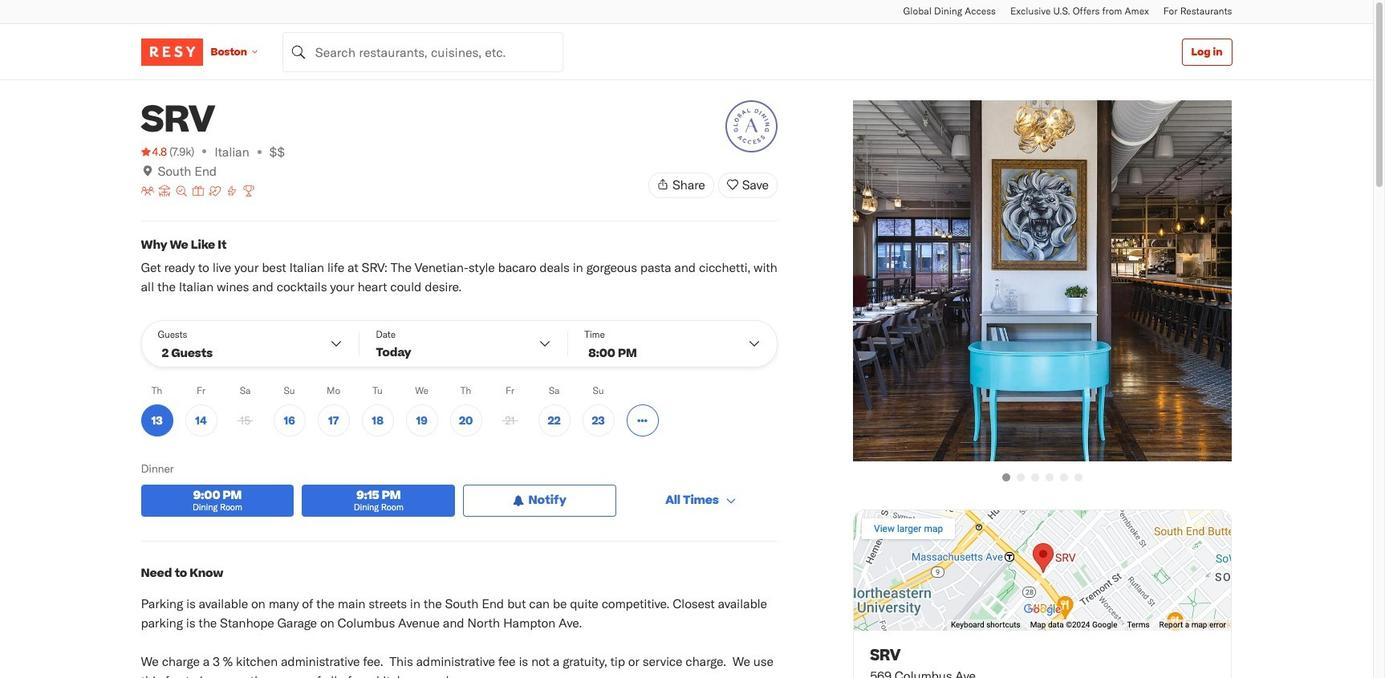 Task type: vqa. For each thing, say whether or not it's contained in the screenshot.
the 4.8 out of 5 stars image
yes



Task type: locate. For each thing, give the bounding box(es) containing it.
4.8 out of 5 stars image
[[141, 144, 167, 160]]

None field
[[282, 32, 563, 72]]



Task type: describe. For each thing, give the bounding box(es) containing it.
Search restaurants, cuisines, etc. text field
[[282, 32, 563, 72]]



